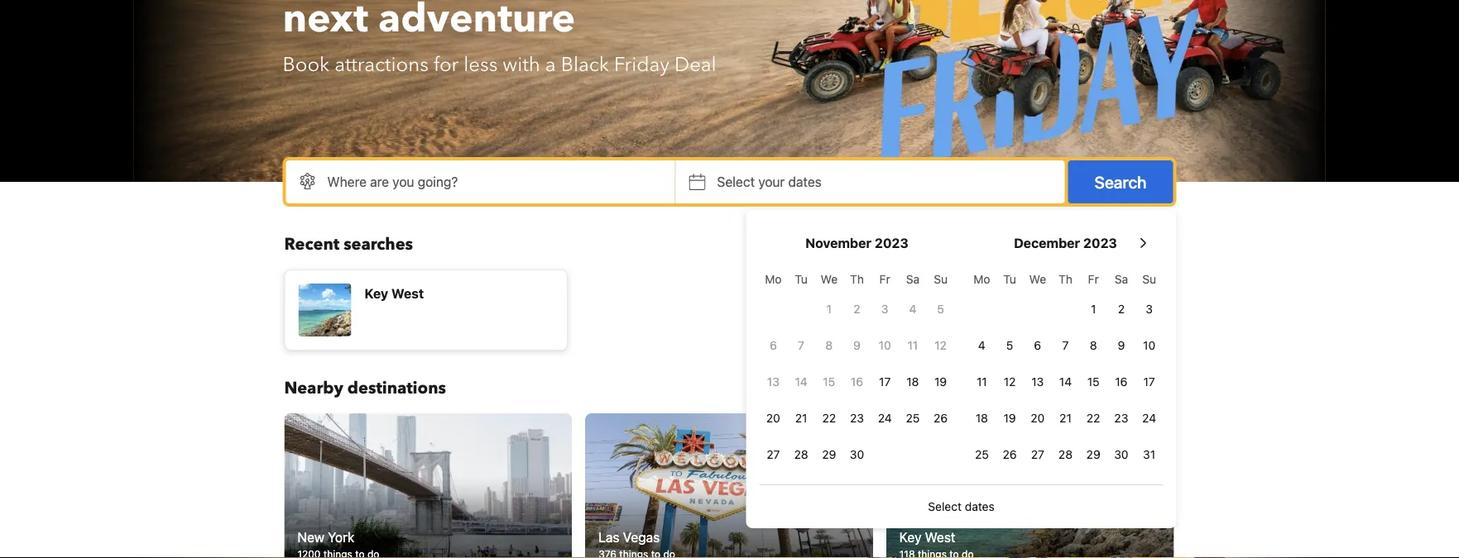 Task type: describe. For each thing, give the bounding box(es) containing it.
select for select your dates
[[718, 174, 755, 190]]

27 for 27 december 2023 option at the right of the page
[[1032, 448, 1045, 462]]

su for november 2023
[[934, 273, 948, 287]]

new york image
[[284, 414, 572, 559]]

30 December 2023 checkbox
[[1108, 439, 1136, 472]]

select your dates
[[718, 174, 822, 190]]

a
[[546, 51, 556, 78]]

vegas
[[623, 530, 660, 546]]

20 for 20 'checkbox'
[[1031, 412, 1045, 426]]

with
[[503, 51, 541, 78]]

8 for 8 december 2023 checkbox
[[1090, 339, 1098, 353]]

25 for 25 december 2023 checkbox
[[975, 448, 989, 462]]

book attractions for less with a black friday deal
[[283, 51, 717, 78]]

1 horizontal spatial dates
[[965, 501, 995, 514]]

22 for 22 december 2023 option
[[1087, 412, 1101, 426]]

9 for 9 november 2023 checkbox
[[854, 339, 861, 353]]

we for november
[[821, 273, 838, 287]]

1 November 2023 checkbox
[[816, 293, 843, 326]]

19 December 2023 checkbox
[[996, 402, 1024, 436]]

searches
[[344, 234, 413, 256]]

9 December 2023 checkbox
[[1108, 330, 1136, 363]]

14 December 2023 checkbox
[[1052, 366, 1080, 399]]

th for december
[[1059, 273, 1073, 287]]

7 for 7 november 2023 checkbox
[[798, 339, 805, 353]]

december
[[1014, 236, 1081, 251]]

6 December 2023 checkbox
[[1024, 330, 1052, 363]]

select for select dates
[[929, 501, 962, 514]]

21 December 2023 checkbox
[[1052, 402, 1080, 436]]

28 for "28" option
[[795, 448, 809, 462]]

8 December 2023 checkbox
[[1080, 330, 1108, 363]]

new
[[298, 530, 325, 546]]

recent searches
[[284, 234, 413, 256]]

less
[[464, 51, 498, 78]]

2 for november
[[854, 303, 861, 316]]

14 for 14 december 2023 checkbox
[[1060, 376, 1072, 389]]

31
[[1144, 448, 1156, 462]]

new york link
[[284, 414, 572, 559]]

0 horizontal spatial dates
[[789, 174, 822, 190]]

14 November 2023 checkbox
[[788, 366, 816, 399]]

4 November 2023 checkbox
[[899, 293, 927, 326]]

4 for the 4 "checkbox"
[[910, 303, 917, 316]]

november 2023
[[806, 236, 909, 251]]

25 November 2023 checkbox
[[899, 402, 927, 436]]

23 December 2023 checkbox
[[1108, 402, 1136, 436]]

7 November 2023 checkbox
[[788, 330, 816, 363]]

5 for the 5 december 2023 option
[[1007, 339, 1014, 353]]

21 November 2023 checkbox
[[788, 402, 816, 436]]

27 for "27" checkbox
[[767, 448, 780, 462]]

29 for 29 option
[[822, 448, 837, 462]]

1 December 2023 checkbox
[[1080, 293, 1108, 326]]

2023 for november 2023
[[875, 236, 909, 251]]

17 for 17 checkbox
[[1144, 376, 1156, 389]]

17 December 2023 checkbox
[[1136, 366, 1164, 399]]

0 vertical spatial key
[[365, 286, 389, 302]]

27 December 2023 checkbox
[[1024, 439, 1052, 472]]

5 for 5 "option"
[[938, 303, 945, 316]]

1 vertical spatial key west link
[[887, 414, 1175, 559]]

deal
[[675, 51, 717, 78]]

las vegas link
[[586, 414, 873, 559]]

12 for 12 december 2023 checkbox
[[1004, 376, 1016, 389]]

28 December 2023 checkbox
[[1052, 439, 1080, 472]]

fr for december
[[1089, 273, 1099, 287]]

20 for 20 november 2023 option
[[767, 412, 781, 426]]

20 November 2023 checkbox
[[760, 402, 788, 436]]

we for december
[[1030, 273, 1047, 287]]

30 for 30 november 2023 option
[[850, 448, 865, 462]]

search button
[[1069, 161, 1174, 204]]

18 November 2023 checkbox
[[899, 366, 927, 399]]

24 for 24 checkbox
[[1143, 412, 1157, 426]]

14 for 14 checkbox
[[795, 376, 808, 389]]

th for november
[[850, 273, 864, 287]]

30 November 2023 checkbox
[[843, 439, 871, 472]]

19 November 2023 checkbox
[[927, 366, 955, 399]]

grid for december
[[968, 263, 1164, 472]]

3 December 2023 checkbox
[[1136, 293, 1164, 326]]

24 November 2023 checkbox
[[871, 402, 899, 436]]

las vegas image
[[586, 414, 873, 559]]

december 2023
[[1014, 236, 1118, 251]]

for
[[434, 51, 459, 78]]

29 November 2023 checkbox
[[816, 439, 843, 472]]

mo for december
[[974, 273, 991, 287]]

26 for 26 option
[[934, 412, 948, 426]]

5 November 2023 checkbox
[[927, 293, 955, 326]]

17 for 17 november 2023 option on the right bottom of page
[[880, 376, 891, 389]]

destinations
[[348, 378, 446, 400]]

sa for november 2023
[[907, 273, 920, 287]]

20 December 2023 checkbox
[[1024, 402, 1052, 436]]

25 December 2023 checkbox
[[968, 439, 996, 472]]

28 November 2023 checkbox
[[788, 439, 816, 472]]

nearby
[[284, 378, 344, 400]]

3 for december 2023
[[1146, 303, 1153, 316]]

10 for the 10 'option' at the bottom right of the page
[[879, 339, 892, 353]]

12 November 2023 checkbox
[[927, 330, 955, 363]]

11 for 11 option
[[977, 376, 988, 389]]

2 23 from the left
[[1115, 412, 1129, 426]]

las vegas
[[599, 530, 660, 546]]

attractions
[[335, 51, 429, 78]]

0 horizontal spatial key west link
[[284, 270, 568, 351]]

1 for november
[[827, 303, 832, 316]]

12 December 2023 checkbox
[[996, 366, 1024, 399]]

black
[[561, 51, 609, 78]]

26 for 26 checkbox
[[1003, 448, 1017, 462]]



Task type: locate. For each thing, give the bounding box(es) containing it.
1 28 from the left
[[795, 448, 809, 462]]

21 for 21 option
[[1060, 412, 1072, 426]]

1 horizontal spatial 15
[[1088, 376, 1100, 389]]

16 November 2023 checkbox
[[843, 366, 871, 399]]

Where are you going? search field
[[286, 161, 675, 204]]

4 right the 3 option on the right bottom
[[910, 303, 917, 316]]

1 for december
[[1091, 303, 1097, 316]]

6 inside checkbox
[[770, 339, 777, 353]]

1 horizontal spatial 2023
[[1084, 236, 1118, 251]]

new york
[[298, 530, 355, 546]]

28
[[795, 448, 809, 462], [1059, 448, 1073, 462]]

9 for 9 december 2023 checkbox
[[1118, 339, 1126, 353]]

2 30 from the left
[[1115, 448, 1129, 462]]

1 horizontal spatial 9
[[1118, 339, 1126, 353]]

1 horizontal spatial 6
[[1035, 339, 1042, 353]]

30 right 29 december 2023 option
[[1115, 448, 1129, 462]]

su
[[934, 273, 948, 287], [1143, 273, 1157, 287]]

1 horizontal spatial west
[[925, 530, 956, 546]]

1 10 from the left
[[879, 339, 892, 353]]

0 horizontal spatial 10
[[879, 339, 892, 353]]

0 vertical spatial key west link
[[284, 270, 568, 351]]

19
[[935, 376, 947, 389], [1004, 412, 1017, 426]]

1 vertical spatial 5
[[1007, 339, 1014, 353]]

27 inside checkbox
[[767, 448, 780, 462]]

0 horizontal spatial 7
[[798, 339, 805, 353]]

tu down december
[[1004, 273, 1017, 287]]

16
[[851, 376, 864, 389], [1116, 376, 1128, 389]]

10 November 2023 checkbox
[[871, 330, 899, 363]]

8
[[826, 339, 833, 353], [1090, 339, 1098, 353]]

5 inside the 5 december 2023 option
[[1007, 339, 1014, 353]]

1 16 from the left
[[851, 376, 864, 389]]

17 November 2023 checkbox
[[871, 366, 899, 399]]

1 horizontal spatial 21
[[1060, 412, 1072, 426]]

we up the '1' checkbox
[[821, 273, 838, 287]]

1 30 from the left
[[850, 448, 865, 462]]

13 inside checkbox
[[1032, 376, 1044, 389]]

29 right 28 option
[[1087, 448, 1101, 462]]

1 left 2 checkbox at the right bottom
[[827, 303, 832, 316]]

1 horizontal spatial 20
[[1031, 412, 1045, 426]]

1 horizontal spatial 16
[[1116, 376, 1128, 389]]

2 fr from the left
[[1089, 273, 1099, 287]]

4
[[910, 303, 917, 316], [979, 339, 986, 353]]

2 21 from the left
[[1060, 412, 1072, 426]]

30
[[850, 448, 865, 462], [1115, 448, 1129, 462]]

1 21 from the left
[[796, 412, 808, 426]]

2 24 from the left
[[1143, 412, 1157, 426]]

20 inside 'checkbox'
[[1031, 412, 1045, 426]]

1 horizontal spatial 19
[[1004, 412, 1017, 426]]

6 inside "option"
[[1035, 339, 1042, 353]]

su up 3 december 2023 checkbox
[[1143, 273, 1157, 287]]

1 fr from the left
[[880, 273, 891, 287]]

13 right 12 december 2023 checkbox
[[1032, 376, 1044, 389]]

17 inside checkbox
[[1144, 376, 1156, 389]]

1 horizontal spatial 7
[[1063, 339, 1069, 353]]

2 right 1 option
[[1119, 303, 1125, 316]]

26 November 2023 checkbox
[[927, 402, 955, 436]]

1 horizontal spatial 1
[[1091, 303, 1097, 316]]

1 tu from the left
[[795, 273, 808, 287]]

1 27 from the left
[[767, 448, 780, 462]]

friday
[[614, 51, 670, 78]]

13 left 14 checkbox
[[768, 376, 780, 389]]

0 horizontal spatial 1
[[827, 303, 832, 316]]

grid
[[760, 263, 955, 472], [968, 263, 1164, 472]]

1 horizontal spatial su
[[1143, 273, 1157, 287]]

fr
[[880, 273, 891, 287], [1089, 273, 1099, 287]]

1 6 from the left
[[770, 339, 777, 353]]

22
[[823, 412, 836, 426], [1087, 412, 1101, 426]]

0 horizontal spatial su
[[934, 273, 948, 287]]

york
[[328, 530, 355, 546]]

11 inside "checkbox"
[[908, 339, 919, 353]]

1 vertical spatial 12
[[1004, 376, 1016, 389]]

2 27 from the left
[[1032, 448, 1045, 462]]

2 su from the left
[[1143, 273, 1157, 287]]

1
[[827, 303, 832, 316], [1091, 303, 1097, 316]]

0 horizontal spatial 21
[[796, 412, 808, 426]]

0 horizontal spatial 29
[[822, 448, 837, 462]]

15 inside checkbox
[[1088, 376, 1100, 389]]

18 December 2023 checkbox
[[968, 402, 996, 436]]

27 right 26 checkbox
[[1032, 448, 1045, 462]]

7 inside 7 november 2023 checkbox
[[798, 339, 805, 353]]

19 for 19 december 2023 option
[[1004, 412, 1017, 426]]

24
[[878, 412, 892, 426], [1143, 412, 1157, 426]]

1 vertical spatial 25
[[975, 448, 989, 462]]

1 20 from the left
[[767, 412, 781, 426]]

27
[[767, 448, 780, 462], [1032, 448, 1045, 462]]

26 December 2023 checkbox
[[996, 439, 1024, 472]]

3 inside option
[[882, 303, 889, 316]]

0 horizontal spatial key
[[365, 286, 389, 302]]

1 9 from the left
[[854, 339, 861, 353]]

1 horizontal spatial key
[[900, 530, 922, 546]]

24 inside checkbox
[[1143, 412, 1157, 426]]

key west down searches in the left of the page
[[365, 286, 424, 302]]

0 vertical spatial 26
[[934, 412, 948, 426]]

0 vertical spatial key west
[[365, 286, 424, 302]]

sa
[[907, 273, 920, 287], [1115, 273, 1129, 287]]

13 November 2023 checkbox
[[760, 366, 788, 399]]

17 right 16 option at right bottom
[[1144, 376, 1156, 389]]

su for december 2023
[[1143, 273, 1157, 287]]

november
[[806, 236, 872, 251]]

1 horizontal spatial 2
[[1119, 303, 1125, 316]]

0 horizontal spatial 17
[[880, 376, 891, 389]]

11 December 2023 checkbox
[[968, 366, 996, 399]]

0 horizontal spatial 13
[[768, 376, 780, 389]]

23
[[850, 412, 864, 426], [1115, 412, 1129, 426]]

0 horizontal spatial 2023
[[875, 236, 909, 251]]

18 for 18 november 2023 option
[[907, 376, 920, 389]]

mo for november
[[765, 273, 782, 287]]

9
[[854, 339, 861, 353], [1118, 339, 1126, 353]]

1 horizontal spatial sa
[[1115, 273, 1129, 287]]

7 for '7 december 2023' 'checkbox' at the right bottom
[[1063, 339, 1069, 353]]

11 right the 10 'option' at the bottom right of the page
[[908, 339, 919, 353]]

2 right the '1' checkbox
[[854, 303, 861, 316]]

8 inside checkbox
[[1090, 339, 1098, 353]]

0 horizontal spatial 25
[[906, 412, 920, 426]]

th down december 2023
[[1059, 273, 1073, 287]]

your
[[759, 174, 785, 190]]

29
[[822, 448, 837, 462], [1087, 448, 1101, 462]]

2 mo from the left
[[974, 273, 991, 287]]

search
[[1095, 172, 1147, 192]]

10 right 9 december 2023 checkbox
[[1144, 339, 1156, 353]]

1 7 from the left
[[798, 339, 805, 353]]

0 horizontal spatial th
[[850, 273, 864, 287]]

2 14 from the left
[[1060, 376, 1072, 389]]

2 for december
[[1119, 303, 1125, 316]]

select dates
[[929, 501, 995, 514]]

2 1 from the left
[[1091, 303, 1097, 316]]

sa up 2 option
[[1115, 273, 1129, 287]]

22 inside option
[[1087, 412, 1101, 426]]

2023 right november
[[875, 236, 909, 251]]

2 17 from the left
[[1144, 376, 1156, 389]]

0 horizontal spatial sa
[[907, 273, 920, 287]]

15 for 15 option
[[823, 376, 836, 389]]

1 horizontal spatial 8
[[1090, 339, 1098, 353]]

1 horizontal spatial fr
[[1089, 273, 1099, 287]]

tu for december
[[1004, 273, 1017, 287]]

2
[[854, 303, 861, 316], [1119, 303, 1125, 316]]

6 right the 5 december 2023 option
[[1035, 339, 1042, 353]]

2023 right december
[[1084, 236, 1118, 251]]

2 th from the left
[[1059, 273, 1073, 287]]

dates
[[789, 174, 822, 190], [965, 501, 995, 514]]

4 for 4 checkbox
[[979, 339, 986, 353]]

22 December 2023 checkbox
[[1080, 402, 1108, 436]]

mo up 6 november 2023 checkbox
[[765, 273, 782, 287]]

0 horizontal spatial 19
[[935, 376, 947, 389]]

16 right 15 option
[[851, 376, 864, 389]]

1 vertical spatial 4
[[979, 339, 986, 353]]

16 December 2023 checkbox
[[1108, 366, 1136, 399]]

1 23 from the left
[[850, 412, 864, 426]]

west down select dates
[[925, 530, 956, 546]]

3 right 2 option
[[1146, 303, 1153, 316]]

sa for december 2023
[[1115, 273, 1129, 287]]

21
[[796, 412, 808, 426], [1060, 412, 1072, 426]]

0 horizontal spatial 8
[[826, 339, 833, 353]]

18 right 17 november 2023 option on the right bottom of page
[[907, 376, 920, 389]]

20
[[767, 412, 781, 426], [1031, 412, 1045, 426]]

29 right "28" option
[[822, 448, 837, 462]]

key west
[[365, 286, 424, 302], [900, 530, 956, 546]]

16 inside option
[[1116, 376, 1128, 389]]

11
[[908, 339, 919, 353], [977, 376, 988, 389]]

24 inside option
[[878, 412, 892, 426]]

6 left 7 november 2023 checkbox
[[770, 339, 777, 353]]

10 inside 'option'
[[879, 339, 892, 353]]

0 vertical spatial 4
[[910, 303, 917, 316]]

13
[[768, 376, 780, 389], [1032, 376, 1044, 389]]

26 inside option
[[934, 412, 948, 426]]

17
[[880, 376, 891, 389], [1144, 376, 1156, 389]]

2 20 from the left
[[1031, 412, 1045, 426]]

22 November 2023 checkbox
[[816, 402, 843, 436]]

dates right your
[[789, 174, 822, 190]]

2 grid from the left
[[968, 263, 1164, 472]]

13 inside option
[[768, 376, 780, 389]]

18 for 18 december 2023 checkbox
[[976, 412, 989, 426]]

key west image
[[887, 414, 1175, 559]]

18 inside option
[[907, 376, 920, 389]]

23 November 2023 checkbox
[[843, 402, 871, 436]]

3 November 2023 checkbox
[[871, 293, 899, 326]]

fr up the 3 option on the right bottom
[[880, 273, 891, 287]]

1 15 from the left
[[823, 376, 836, 389]]

3
[[882, 303, 889, 316], [1146, 303, 1153, 316]]

27 left "28" option
[[767, 448, 780, 462]]

1 th from the left
[[850, 273, 864, 287]]

th
[[850, 273, 864, 287], [1059, 273, 1073, 287]]

sa up the 4 "checkbox"
[[907, 273, 920, 287]]

1 14 from the left
[[795, 376, 808, 389]]

28 right "27" checkbox
[[795, 448, 809, 462]]

0 vertical spatial select
[[718, 174, 755, 190]]

las
[[599, 530, 620, 546]]

2 6 from the left
[[1035, 339, 1042, 353]]

book
[[283, 51, 330, 78]]

15 right 14 december 2023 checkbox
[[1088, 376, 1100, 389]]

15
[[823, 376, 836, 389], [1088, 376, 1100, 389]]

1 horizontal spatial 23
[[1115, 412, 1129, 426]]

1 horizontal spatial 4
[[979, 339, 986, 353]]

8 right '7 december 2023' 'checkbox' at the right bottom
[[1090, 339, 1098, 353]]

1 horizontal spatial 10
[[1144, 339, 1156, 353]]

1 horizontal spatial key west
[[900, 530, 956, 546]]

2 sa from the left
[[1115, 273, 1129, 287]]

2 9 from the left
[[1118, 339, 1126, 353]]

1 vertical spatial west
[[925, 530, 956, 546]]

1 horizontal spatial 30
[[1115, 448, 1129, 462]]

25 for 25 november 2023 option
[[906, 412, 920, 426]]

0 horizontal spatial 24
[[878, 412, 892, 426]]

27 November 2023 checkbox
[[760, 439, 788, 472]]

1 29 from the left
[[822, 448, 837, 462]]

fr up 1 option
[[1089, 273, 1099, 287]]

24 December 2023 checkbox
[[1136, 402, 1164, 436]]

1 22 from the left
[[823, 412, 836, 426]]

9 right 8 november 2023 option
[[854, 339, 861, 353]]

24 for the 24 november 2023 option
[[878, 412, 892, 426]]

14 right 13 option
[[795, 376, 808, 389]]

key
[[365, 286, 389, 302], [900, 530, 922, 546]]

21 inside option
[[1060, 412, 1072, 426]]

6 for the 6 "option"
[[1035, 339, 1042, 353]]

25 inside checkbox
[[975, 448, 989, 462]]

2 13 from the left
[[1032, 376, 1044, 389]]

0 horizontal spatial 20
[[767, 412, 781, 426]]

2 28 from the left
[[1059, 448, 1073, 462]]

0 vertical spatial 25
[[906, 412, 920, 426]]

1 we from the left
[[821, 273, 838, 287]]

1 2 from the left
[[854, 303, 861, 316]]

0 horizontal spatial mo
[[765, 273, 782, 287]]

1 horizontal spatial 28
[[1059, 448, 1073, 462]]

13 for 13 option
[[768, 376, 780, 389]]

1 horizontal spatial 29
[[1087, 448, 1101, 462]]

3 for november 2023
[[882, 303, 889, 316]]

19 right 18 november 2023 option
[[935, 376, 947, 389]]

26
[[934, 412, 948, 426], [1003, 448, 1017, 462]]

4 left the 5 december 2023 option
[[979, 339, 986, 353]]

mo
[[765, 273, 782, 287], [974, 273, 991, 287]]

1 horizontal spatial 26
[[1003, 448, 1017, 462]]

2023 for december 2023
[[1084, 236, 1118, 251]]

2 15 from the left
[[1088, 376, 1100, 389]]

13 for 13 checkbox
[[1032, 376, 1044, 389]]

2 8 from the left
[[1090, 339, 1098, 353]]

fr for november
[[880, 273, 891, 287]]

3 inside 3 december 2023 checkbox
[[1146, 303, 1153, 316]]

25 left 26 checkbox
[[975, 448, 989, 462]]

29 for 29 december 2023 option
[[1087, 448, 1101, 462]]

0 horizontal spatial 27
[[767, 448, 780, 462]]

5 left the 6 "option"
[[1007, 339, 1014, 353]]

7 December 2023 checkbox
[[1052, 330, 1080, 363]]

west
[[392, 286, 424, 302], [925, 530, 956, 546]]

14 right 13 checkbox
[[1060, 376, 1072, 389]]

0 horizontal spatial 2
[[854, 303, 861, 316]]

we
[[821, 273, 838, 287], [1030, 273, 1047, 287]]

6 for 6 november 2023 checkbox
[[770, 339, 777, 353]]

1 2023 from the left
[[875, 236, 909, 251]]

1 left 2 option
[[1091, 303, 1097, 316]]

1 mo from the left
[[765, 273, 782, 287]]

8 inside option
[[826, 339, 833, 353]]

tu
[[795, 273, 808, 287], [1004, 273, 1017, 287]]

10 inside option
[[1144, 339, 1156, 353]]

2 29 from the left
[[1087, 448, 1101, 462]]

mo up 4 checkbox
[[974, 273, 991, 287]]

28 right 27 december 2023 option at the right of the page
[[1059, 448, 1073, 462]]

0 horizontal spatial 26
[[934, 412, 948, 426]]

1 vertical spatial dates
[[965, 501, 995, 514]]

1 vertical spatial 11
[[977, 376, 988, 389]]

8 right 7 november 2023 checkbox
[[826, 339, 833, 353]]

1 vertical spatial select
[[929, 501, 962, 514]]

1 vertical spatial key west
[[900, 530, 956, 546]]

1 horizontal spatial 22
[[1087, 412, 1101, 426]]

19 for 19 option
[[935, 376, 947, 389]]

15 December 2023 checkbox
[[1080, 366, 1108, 399]]

6
[[770, 339, 777, 353], [1035, 339, 1042, 353]]

25
[[906, 412, 920, 426], [975, 448, 989, 462]]

16 inside checkbox
[[851, 376, 864, 389]]

1 su from the left
[[934, 273, 948, 287]]

10 right 9 november 2023 checkbox
[[879, 339, 892, 353]]

1 horizontal spatial tu
[[1004, 273, 1017, 287]]

25 right the 24 november 2023 option
[[906, 412, 920, 426]]

1 horizontal spatial we
[[1030, 273, 1047, 287]]

26 right 25 december 2023 checkbox
[[1003, 448, 1017, 462]]

2 inside checkbox
[[854, 303, 861, 316]]

30 for the '30 december 2023' checkbox
[[1115, 448, 1129, 462]]

2 November 2023 checkbox
[[843, 293, 871, 326]]

1 grid from the left
[[760, 263, 955, 472]]

16 for 16 checkbox
[[851, 376, 864, 389]]

21 left 22 december 2023 option
[[1060, 412, 1072, 426]]

1 8 from the left
[[826, 339, 833, 353]]

30 inside option
[[850, 448, 865, 462]]

tu down november
[[795, 273, 808, 287]]

28 for 28 option
[[1059, 448, 1073, 462]]

2 16 from the left
[[1116, 376, 1128, 389]]

2 tu from the left
[[1004, 273, 1017, 287]]

0 horizontal spatial 23
[[850, 412, 864, 426]]

0 horizontal spatial 11
[[908, 339, 919, 353]]

0 horizontal spatial 28
[[795, 448, 809, 462]]

7 right the 6 "option"
[[1063, 339, 1069, 353]]

18 inside checkbox
[[976, 412, 989, 426]]

12
[[935, 339, 947, 353], [1004, 376, 1016, 389]]

1 horizontal spatial 11
[[977, 376, 988, 389]]

31 December 2023 checkbox
[[1136, 439, 1164, 472]]

1 vertical spatial 26
[[1003, 448, 1017, 462]]

2 2 from the left
[[1119, 303, 1125, 316]]

16 for 16 option at right bottom
[[1116, 376, 1128, 389]]

26 right 25 november 2023 option
[[934, 412, 948, 426]]

1 1 from the left
[[827, 303, 832, 316]]

8 for 8 november 2023 option
[[826, 339, 833, 353]]

10 for "10 december 2023" option
[[1144, 339, 1156, 353]]

0 horizontal spatial grid
[[760, 263, 955, 472]]

key west link
[[284, 270, 568, 351], [887, 414, 1175, 559]]

2023
[[875, 236, 909, 251], [1084, 236, 1118, 251]]

0 vertical spatial 11
[[908, 339, 919, 353]]

2 we from the left
[[1030, 273, 1047, 287]]

23 left the 24 november 2023 option
[[850, 412, 864, 426]]

11 November 2023 checkbox
[[899, 330, 927, 363]]

5 inside 5 "option"
[[938, 303, 945, 316]]

1 17 from the left
[[880, 376, 891, 389]]

1 horizontal spatial th
[[1059, 273, 1073, 287]]

1 24 from the left
[[878, 412, 892, 426]]

west down searches in the left of the page
[[392, 286, 424, 302]]

27 inside option
[[1032, 448, 1045, 462]]

0 horizontal spatial 15
[[823, 376, 836, 389]]

0 horizontal spatial we
[[821, 273, 838, 287]]

0 horizontal spatial west
[[392, 286, 424, 302]]

14
[[795, 376, 808, 389], [1060, 376, 1072, 389]]

2 inside option
[[1119, 303, 1125, 316]]

21 inside checkbox
[[796, 412, 808, 426]]

grid for november
[[760, 263, 955, 472]]

5 right the 4 "checkbox"
[[938, 303, 945, 316]]

1 3 from the left
[[882, 303, 889, 316]]

18
[[907, 376, 920, 389], [976, 412, 989, 426]]

4 inside 4 checkbox
[[979, 339, 986, 353]]

5
[[938, 303, 945, 316], [1007, 339, 1014, 353]]

10
[[879, 339, 892, 353], [1144, 339, 1156, 353]]

1 horizontal spatial 25
[[975, 448, 989, 462]]

11 left 12 december 2023 checkbox
[[977, 376, 988, 389]]

18 left 19 december 2023 option
[[976, 412, 989, 426]]

7 right 6 november 2023 checkbox
[[798, 339, 805, 353]]

20 right 19 december 2023 option
[[1031, 412, 1045, 426]]

25 inside option
[[906, 412, 920, 426]]

0 horizontal spatial 22
[[823, 412, 836, 426]]

0 horizontal spatial select
[[718, 174, 755, 190]]

su up 5 "option"
[[934, 273, 948, 287]]

1 vertical spatial 18
[[976, 412, 989, 426]]

30 inside checkbox
[[1115, 448, 1129, 462]]

26 inside checkbox
[[1003, 448, 1017, 462]]

4 inside the 4 "checkbox"
[[910, 303, 917, 316]]

1 vertical spatial 19
[[1004, 412, 1017, 426]]

21 for 21 november 2023 checkbox
[[796, 412, 808, 426]]

we down december
[[1030, 273, 1047, 287]]

2 10 from the left
[[1144, 339, 1156, 353]]

1 inside checkbox
[[827, 303, 832, 316]]

1 horizontal spatial 5
[[1007, 339, 1014, 353]]

20 inside option
[[767, 412, 781, 426]]

10 December 2023 checkbox
[[1136, 330, 1164, 363]]

1 sa from the left
[[907, 273, 920, 287]]

key west down select dates
[[900, 530, 956, 546]]

2 3 from the left
[[1146, 303, 1153, 316]]

29 December 2023 checkbox
[[1080, 439, 1108, 472]]

12 right 11 "checkbox"
[[935, 339, 947, 353]]

0 horizontal spatial 16
[[851, 376, 864, 389]]

9 November 2023 checkbox
[[843, 330, 871, 363]]

5 December 2023 checkbox
[[996, 330, 1024, 363]]

recent
[[284, 234, 340, 256]]

4 December 2023 checkbox
[[968, 330, 996, 363]]

0 horizontal spatial 5
[[938, 303, 945, 316]]

7 inside '7 december 2023' 'checkbox'
[[1063, 339, 1069, 353]]

1 13 from the left
[[768, 376, 780, 389]]

0 horizontal spatial 3
[[882, 303, 889, 316]]

0 vertical spatial 5
[[938, 303, 945, 316]]

22 for 22 november 2023 checkbox
[[823, 412, 836, 426]]

1 horizontal spatial 12
[[1004, 376, 1016, 389]]

1 horizontal spatial mo
[[974, 273, 991, 287]]

19 right 18 december 2023 checkbox
[[1004, 412, 1017, 426]]

8 November 2023 checkbox
[[816, 330, 843, 363]]

13 December 2023 checkbox
[[1024, 366, 1052, 399]]

1 vertical spatial key
[[900, 530, 922, 546]]

2 December 2023 checkbox
[[1108, 293, 1136, 326]]

11 inside option
[[977, 376, 988, 389]]

0 horizontal spatial 9
[[854, 339, 861, 353]]

2 22 from the left
[[1087, 412, 1101, 426]]

12 left 13 checkbox
[[1004, 376, 1016, 389]]

20 left 21 november 2023 checkbox
[[767, 412, 781, 426]]

1 horizontal spatial 13
[[1032, 376, 1044, 389]]

2 2023 from the left
[[1084, 236, 1118, 251]]

0 vertical spatial 12
[[935, 339, 947, 353]]

0 horizontal spatial 6
[[770, 339, 777, 353]]

15 for 15 checkbox
[[1088, 376, 1100, 389]]

23 right 22 december 2023 option
[[1115, 412, 1129, 426]]

15 left 16 checkbox
[[823, 376, 836, 389]]

1 horizontal spatial 24
[[1143, 412, 1157, 426]]

1 horizontal spatial grid
[[968, 263, 1164, 472]]

30 right 29 option
[[850, 448, 865, 462]]

th up 2 checkbox at the right bottom
[[850, 273, 864, 287]]

1 inside option
[[1091, 303, 1097, 316]]

7
[[798, 339, 805, 353], [1063, 339, 1069, 353]]

1 horizontal spatial 3
[[1146, 303, 1153, 316]]

3 right 2 checkbox at the right bottom
[[882, 303, 889, 316]]

12 for the 12 checkbox
[[935, 339, 947, 353]]

15 inside option
[[823, 376, 836, 389]]

select
[[718, 174, 755, 190], [929, 501, 962, 514]]

17 inside option
[[880, 376, 891, 389]]

15 November 2023 checkbox
[[816, 366, 843, 399]]

17 right 16 checkbox
[[880, 376, 891, 389]]

21 left 22 november 2023 checkbox
[[796, 412, 808, 426]]

22 inside checkbox
[[823, 412, 836, 426]]

nearby destinations
[[284, 378, 446, 400]]

2 7 from the left
[[1063, 339, 1069, 353]]

0 horizontal spatial 12
[[935, 339, 947, 353]]

9 right 8 december 2023 checkbox
[[1118, 339, 1126, 353]]

6 November 2023 checkbox
[[760, 330, 788, 363]]

dates down 25 december 2023 checkbox
[[965, 501, 995, 514]]

0 vertical spatial west
[[392, 286, 424, 302]]

16 right 15 checkbox
[[1116, 376, 1128, 389]]

11 for 11 "checkbox"
[[908, 339, 919, 353]]

tu for november
[[795, 273, 808, 287]]



Task type: vqa. For each thing, say whether or not it's contained in the screenshot.


